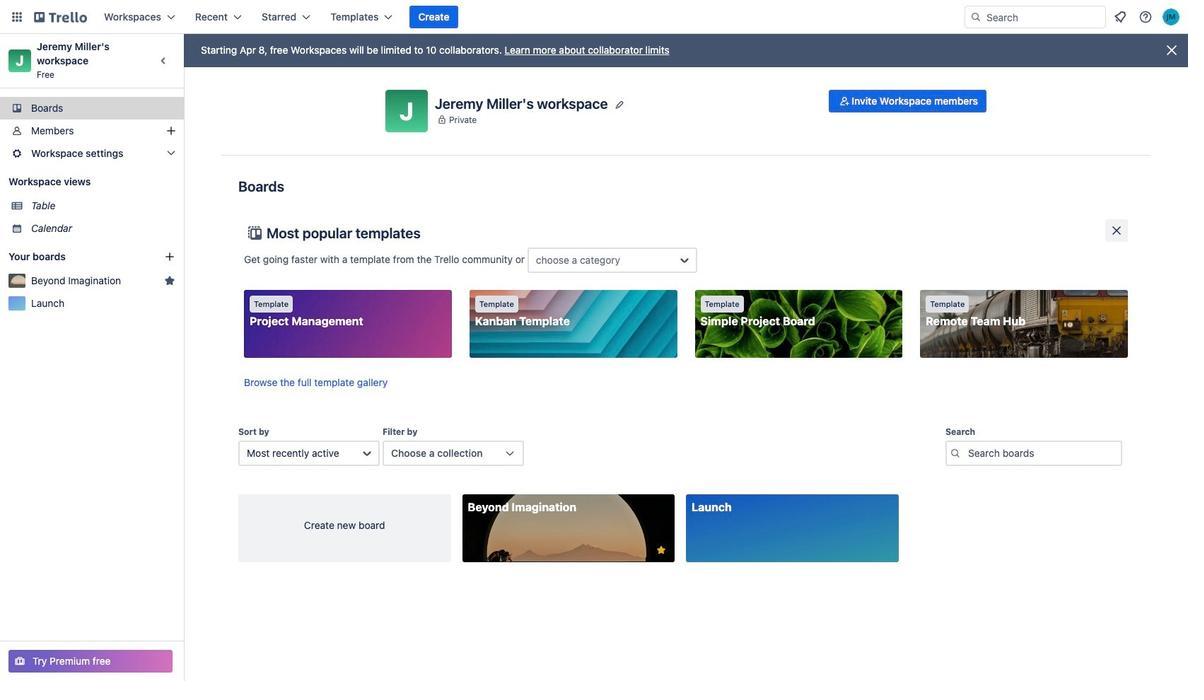 Task type: describe. For each thing, give the bounding box(es) containing it.
primary element
[[0, 0, 1189, 34]]

open information menu image
[[1139, 10, 1154, 24]]

starred icon image
[[164, 275, 176, 287]]

Search field
[[982, 6, 1106, 28]]

Search boards text field
[[946, 441, 1123, 466]]

sm image
[[838, 94, 852, 108]]

your boards with 2 items element
[[8, 248, 143, 265]]

click to unstar this board. it will be removed from your starred list. image
[[655, 544, 668, 557]]

search image
[[971, 11, 982, 23]]



Task type: locate. For each thing, give the bounding box(es) containing it.
0 notifications image
[[1113, 8, 1130, 25]]

jeremy miller (jeremymiller198) image
[[1163, 8, 1180, 25]]

workspace navigation collapse icon image
[[154, 51, 174, 71]]

add board image
[[164, 251, 176, 263]]

back to home image
[[34, 6, 87, 28]]



Task type: vqa. For each thing, say whether or not it's contained in the screenshot.
'Your boards with 2 items' element
yes



